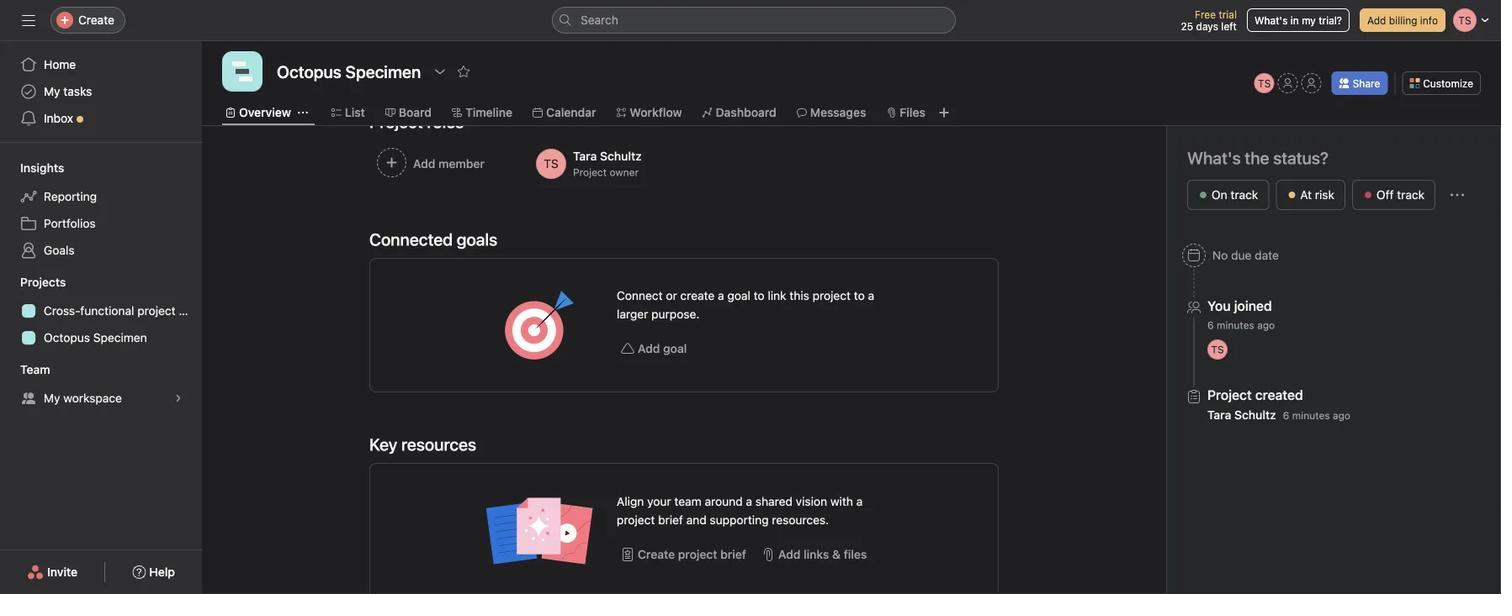 Task type: vqa. For each thing, say whether or not it's contained in the screenshot.
ADD related to Add links & files
yes



Task type: locate. For each thing, give the bounding box(es) containing it.
hide sidebar image
[[22, 13, 35, 27]]

my for my workspace
[[44, 392, 60, 406]]

dashboard link
[[702, 103, 776, 122]]

info
[[1420, 14, 1438, 26]]

create inside popup button
[[78, 13, 114, 27]]

to left "link"
[[754, 289, 765, 303]]

0 vertical spatial my
[[44, 85, 60, 98]]

ts
[[1258, 77, 1271, 89], [1211, 344, 1224, 356]]

brief
[[658, 514, 683, 528], [720, 548, 746, 562]]

0 horizontal spatial goal
[[663, 342, 687, 356]]

brief down your
[[658, 514, 683, 528]]

insights button
[[0, 160, 64, 177]]

create down your
[[638, 548, 675, 562]]

track inside on track button
[[1231, 188, 1258, 202]]

a right with
[[856, 495, 863, 509]]

1 horizontal spatial what's
[[1254, 14, 1288, 26]]

my workspace
[[44, 392, 122, 406]]

1 vertical spatial add
[[638, 342, 660, 356]]

project
[[813, 289, 851, 303], [137, 304, 176, 318], [617, 514, 655, 528], [678, 548, 717, 562]]

project right this
[[813, 289, 851, 303]]

project down and on the bottom left of page
[[678, 548, 717, 562]]

at risk button
[[1276, 180, 1345, 210]]

to right this
[[854, 289, 865, 303]]

owner
[[610, 167, 639, 178]]

reporting
[[44, 190, 97, 204]]

what's
[[1254, 14, 1288, 26], [1187, 148, 1241, 168]]

2 my from the top
[[44, 392, 60, 406]]

0 vertical spatial brief
[[658, 514, 683, 528]]

1 to from the left
[[754, 289, 765, 303]]

goal down purpose.
[[663, 342, 687, 356]]

None text field
[[273, 56, 425, 87]]

add left the links
[[778, 548, 801, 562]]

tara
[[1207, 409, 1231, 422]]

0 vertical spatial 6
[[1207, 320, 1214, 332]]

due
[[1231, 249, 1252, 263]]

add tab image
[[937, 106, 951, 119]]

ts down what's in my trial? "button" at the top
[[1258, 77, 1271, 89]]

1 horizontal spatial add
[[778, 548, 801, 562]]

left
[[1221, 20, 1237, 32]]

search list box
[[552, 7, 956, 34]]

brief inside create project brief button
[[720, 548, 746, 562]]

1 horizontal spatial create
[[638, 548, 675, 562]]

1 vertical spatial ago
[[1333, 410, 1350, 422]]

team button
[[0, 362, 50, 379]]

1 vertical spatial minutes
[[1292, 410, 1330, 422]]

share
[[1353, 77, 1380, 89]]

a up supporting
[[746, 495, 752, 509]]

goal inside connect or create a goal to link this project to a larger purpose.
[[727, 289, 750, 303]]

create for create
[[78, 13, 114, 27]]

on
[[1212, 188, 1227, 202]]

my down team
[[44, 392, 60, 406]]

ago inside you joined 6 minutes ago
[[1257, 320, 1275, 332]]

this
[[790, 289, 809, 303]]

create
[[78, 13, 114, 27], [638, 548, 675, 562]]

shared
[[755, 495, 793, 509]]

add
[[1367, 14, 1386, 26], [638, 342, 660, 356], [778, 548, 801, 562]]

minutes inside project created tara schultz 6 minutes ago
[[1292, 410, 1330, 422]]

my
[[1302, 14, 1316, 26]]

0 vertical spatial create
[[78, 13, 114, 27]]

1 track from the left
[[1231, 188, 1258, 202]]

0 vertical spatial add
[[1367, 14, 1386, 26]]

links
[[804, 548, 829, 562]]

insights
[[20, 161, 64, 175]]

1 horizontal spatial ago
[[1333, 410, 1350, 422]]

what's in my trial?
[[1254, 14, 1342, 26]]

my left tasks
[[44, 85, 60, 98]]

0 horizontal spatial track
[[1231, 188, 1258, 202]]

my inside the teams element
[[44, 392, 60, 406]]

0 vertical spatial ago
[[1257, 320, 1275, 332]]

team
[[20, 363, 50, 377]]

1 horizontal spatial brief
[[720, 548, 746, 562]]

connect
[[617, 289, 663, 303]]

minutes right schultz at the right bottom of the page
[[1292, 410, 1330, 422]]

joined
[[1234, 298, 1272, 314]]

what's up on
[[1187, 148, 1241, 168]]

my
[[44, 85, 60, 98], [44, 392, 60, 406]]

invite
[[47, 566, 78, 580]]

key resources
[[369, 435, 476, 455]]

teams element
[[0, 355, 202, 416]]

cross-functional project plan link
[[10, 298, 202, 325]]

list link
[[331, 103, 365, 122]]

workflow link
[[616, 103, 682, 122]]

messages
[[810, 106, 866, 119]]

1 vertical spatial brief
[[720, 548, 746, 562]]

inbox link
[[10, 105, 192, 132]]

reporting link
[[10, 183, 192, 210]]

0 horizontal spatial ago
[[1257, 320, 1275, 332]]

25
[[1181, 20, 1193, 32]]

1 vertical spatial goal
[[663, 342, 687, 356]]

board
[[399, 106, 432, 119]]

1 horizontal spatial ts
[[1258, 77, 1271, 89]]

1 my from the top
[[44, 85, 60, 98]]

0 vertical spatial minutes
[[1217, 320, 1254, 332]]

1 horizontal spatial goal
[[727, 289, 750, 303]]

0 vertical spatial what's
[[1254, 14, 1288, 26]]

home link
[[10, 51, 192, 78]]

around
[[705, 495, 743, 509]]

trial
[[1219, 8, 1237, 20]]

2 track from the left
[[1397, 188, 1425, 202]]

2 to from the left
[[854, 289, 865, 303]]

brief down supporting
[[720, 548, 746, 562]]

add inside dropdown button
[[778, 548, 801, 562]]

my inside global element
[[44, 85, 60, 98]]

create
[[680, 289, 715, 303]]

my for my tasks
[[44, 85, 60, 98]]

project created tara schultz 6 minutes ago
[[1207, 387, 1350, 422]]

with
[[830, 495, 853, 509]]

brief inside align your team around a shared vision with a project brief and supporting resources.
[[658, 514, 683, 528]]

and
[[686, 514, 707, 528]]

on track
[[1212, 188, 1258, 202]]

inbox
[[44, 111, 73, 125]]

0 vertical spatial goal
[[727, 289, 750, 303]]

1 vertical spatial what's
[[1187, 148, 1241, 168]]

goal left "link"
[[727, 289, 750, 303]]

0 horizontal spatial to
[[754, 289, 765, 303]]

1 vertical spatial my
[[44, 392, 60, 406]]

at risk
[[1300, 188, 1334, 202]]

2 horizontal spatial add
[[1367, 14, 1386, 26]]

timeline image
[[232, 61, 252, 82]]

project down the align
[[617, 514, 655, 528]]

minutes down you joined button
[[1217, 320, 1254, 332]]

0 horizontal spatial create
[[78, 13, 114, 27]]

files
[[844, 548, 867, 562]]

add left billing
[[1367, 14, 1386, 26]]

schultz
[[1234, 409, 1276, 422]]

1 vertical spatial create
[[638, 548, 675, 562]]

what's inside "button"
[[1254, 14, 1288, 26]]

6 down you
[[1207, 320, 1214, 332]]

or
[[666, 289, 677, 303]]

1 vertical spatial 6
[[1283, 410, 1289, 422]]

files
[[900, 106, 925, 119]]

1 horizontal spatial minutes
[[1292, 410, 1330, 422]]

0 horizontal spatial add
[[638, 342, 660, 356]]

off track button
[[1352, 180, 1436, 210]]

connect or create a goal to link this project to a larger purpose.
[[617, 289, 874, 321]]

0 horizontal spatial 6
[[1207, 320, 1214, 332]]

0 horizontal spatial what's
[[1187, 148, 1241, 168]]

what's left in
[[1254, 14, 1288, 26]]

track right off
[[1397, 188, 1425, 202]]

projects
[[20, 276, 66, 289]]

track inside off track button
[[1397, 188, 1425, 202]]

a right this
[[868, 289, 874, 303]]

project inside button
[[678, 548, 717, 562]]

track right on
[[1231, 188, 1258, 202]]

2 vertical spatial add
[[778, 548, 801, 562]]

create up home "link"
[[78, 13, 114, 27]]

tab actions image
[[298, 108, 308, 118]]

ago
[[1257, 320, 1275, 332], [1333, 410, 1350, 422]]

0 horizontal spatial minutes
[[1217, 320, 1254, 332]]

0 horizontal spatial brief
[[658, 514, 683, 528]]

tara schultz
[[573, 149, 642, 163]]

0 horizontal spatial ts
[[1211, 344, 1224, 356]]

a
[[718, 289, 724, 303], [868, 289, 874, 303], [746, 495, 752, 509], [856, 495, 863, 509]]

plan
[[179, 304, 202, 318]]

0 vertical spatial ts
[[1258, 77, 1271, 89]]

add member
[[413, 157, 485, 171]]

home
[[44, 58, 76, 72]]

add member button
[[369, 141, 522, 188]]

6 right schultz at the right bottom of the page
[[1283, 410, 1289, 422]]

create project brief button
[[617, 540, 751, 570]]

1 horizontal spatial to
[[854, 289, 865, 303]]

create inside button
[[638, 548, 675, 562]]

cross-functional project plan
[[44, 304, 202, 318]]

purpose.
[[651, 308, 700, 321]]

add down larger
[[638, 342, 660, 356]]

to
[[754, 289, 765, 303], [854, 289, 865, 303]]

1 horizontal spatial 6
[[1283, 410, 1289, 422]]

ts down you joined 6 minutes ago
[[1211, 344, 1224, 356]]

what's for what's the status?
[[1187, 148, 1241, 168]]

1 horizontal spatial track
[[1397, 188, 1425, 202]]

1 vertical spatial ts
[[1211, 344, 1224, 356]]

files link
[[886, 103, 925, 122]]

projects element
[[0, 268, 202, 355]]

6
[[1207, 320, 1214, 332], [1283, 410, 1289, 422]]

date
[[1255, 249, 1279, 263]]



Task type: describe. For each thing, give the bounding box(es) containing it.
6 inside project created tara schultz 6 minutes ago
[[1283, 410, 1289, 422]]

octopus specimen link
[[10, 325, 192, 352]]

supporting
[[710, 514, 769, 528]]

off
[[1377, 188, 1394, 202]]

no due date
[[1212, 249, 1279, 263]]

more actions image
[[1451, 188, 1464, 202]]

you joined button
[[1207, 298, 1275, 315]]

calendar link
[[533, 103, 596, 122]]

board link
[[385, 103, 432, 122]]

create button
[[50, 7, 125, 34]]

no due date button
[[1175, 241, 1286, 271]]

timeline link
[[452, 103, 512, 122]]

add for add goal
[[638, 342, 660, 356]]

free trial 25 days left
[[1181, 8, 1237, 32]]

align
[[617, 495, 644, 509]]

project inside connect or create a goal to link this project to a larger purpose.
[[813, 289, 851, 303]]

my tasks
[[44, 85, 92, 98]]

you
[[1207, 298, 1231, 314]]

trial?
[[1319, 14, 1342, 26]]

add links & files
[[778, 548, 867, 562]]

project
[[573, 167, 607, 178]]

timeline
[[465, 106, 512, 119]]

octopus specimen
[[44, 331, 147, 345]]

minutes inside you joined 6 minutes ago
[[1217, 320, 1254, 332]]

my workspace link
[[10, 385, 192, 412]]

tara schultz project owner
[[573, 149, 642, 178]]

add to starred image
[[457, 65, 471, 78]]

invite button
[[16, 558, 88, 588]]

free
[[1195, 8, 1216, 20]]

project inside align your team around a shared vision with a project brief and supporting resources.
[[617, 514, 655, 528]]

days
[[1196, 20, 1218, 32]]

connected goals
[[369, 230, 497, 249]]

no
[[1212, 249, 1228, 263]]

add for add links & files
[[778, 548, 801, 562]]

6 inside you joined 6 minutes ago
[[1207, 320, 1214, 332]]

list
[[345, 106, 365, 119]]

workspace
[[63, 392, 122, 406]]

search button
[[552, 7, 956, 34]]

customize button
[[1402, 72, 1481, 95]]

what's for what's in my trial?
[[1254, 14, 1288, 26]]

share button
[[1332, 72, 1388, 95]]

you joined 6 minutes ago
[[1207, 298, 1275, 332]]

dashboard
[[716, 106, 776, 119]]

create project brief
[[638, 548, 746, 562]]

calendar
[[546, 106, 596, 119]]

customize
[[1423, 77, 1473, 89]]

ago inside project created tara schultz 6 minutes ago
[[1333, 410, 1350, 422]]

align your team around a shared vision with a project brief and supporting resources.
[[617, 495, 863, 528]]

project roles
[[369, 112, 464, 132]]

octopus
[[44, 331, 90, 345]]

search
[[581, 13, 618, 27]]

specimen
[[93, 331, 147, 345]]

&
[[832, 548, 841, 562]]

track for off track
[[1397, 188, 1425, 202]]

ts inside button
[[1258, 77, 1271, 89]]

see details, my workspace image
[[173, 394, 183, 404]]

a right "create"
[[718, 289, 724, 303]]

at
[[1300, 188, 1312, 202]]

off track
[[1377, 188, 1425, 202]]

the status?
[[1245, 148, 1329, 168]]

overview
[[239, 106, 291, 119]]

resources.
[[772, 514, 829, 528]]

portfolios
[[44, 217, 96, 231]]

goals link
[[10, 237, 192, 264]]

larger
[[617, 308, 648, 321]]

cross-
[[44, 304, 80, 318]]

add goal button
[[617, 334, 691, 364]]

in
[[1291, 14, 1299, 26]]

portfolios link
[[10, 210, 192, 237]]

show options image
[[433, 65, 447, 78]]

global element
[[0, 41, 202, 142]]

workflow
[[630, 106, 682, 119]]

help button
[[121, 558, 186, 588]]

goals
[[44, 244, 75, 257]]

link
[[768, 289, 786, 303]]

add links & files button
[[757, 540, 871, 570]]

functional
[[80, 304, 134, 318]]

tara schultz link
[[1207, 409, 1276, 422]]

add for add billing info
[[1367, 14, 1386, 26]]

risk
[[1315, 188, 1334, 202]]

help
[[149, 566, 175, 580]]

what's in my trial? button
[[1247, 8, 1350, 32]]

tasks
[[63, 85, 92, 98]]

vision
[[796, 495, 827, 509]]

track for on track
[[1231, 188, 1258, 202]]

insights element
[[0, 153, 202, 268]]

messages link
[[797, 103, 866, 122]]

create for create project brief
[[638, 548, 675, 562]]

add goal
[[638, 342, 687, 356]]

team
[[674, 495, 702, 509]]

project left the plan on the bottom
[[137, 304, 176, 318]]

goal inside add goal button
[[663, 342, 687, 356]]



